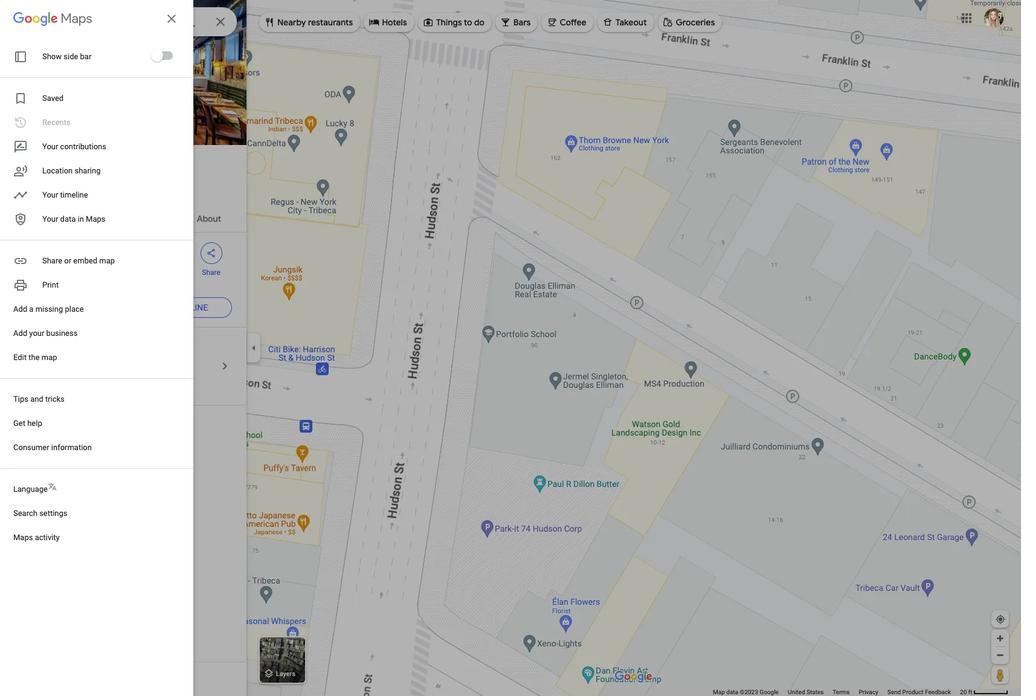 Task type: describe. For each thing, give the bounding box(es) containing it.
ingredients.
[[15, 365, 59, 375]]

show side bar
[[42, 52, 91, 61]]

united states
[[788, 689, 824, 696]]

terms button
[[833, 688, 850, 696]]

nearby
[[277, 17, 306, 28]]

your for your data in maps
[[42, 215, 58, 224]]

show
[[42, 52, 62, 61]]

print
[[42, 280, 59, 289]]

reserve a table
[[33, 303, 102, 312]]

and
[[30, 395, 43, 404]]

map inside button
[[99, 256, 115, 265]]


[[547, 15, 557, 29]]

sourced
[[138, 353, 168, 363]]

spot
[[94, 341, 110, 351]]

american restaurant button
[[15, 189, 91, 201]]

2 bubbys.com link from the top
[[0, 497, 247, 522]]


[[423, 15, 434, 29]]

 things to do
[[423, 15, 485, 29]]

restaurants
[[308, 17, 353, 28]]

weekend brunch hot spot serving homestyle american eats with many locally sourced ingredients.
[[15, 341, 181, 375]]

(212) 219-0666 button
[[0, 522, 247, 546]]

coffee
[[560, 17, 587, 28]]

print button
[[13, 278, 180, 293]]

american inside "weekend brunch hot spot serving homestyle american eats with many locally sourced ingredients."
[[15, 353, 51, 363]]

10013
[[155, 422, 179, 432]]

zoom out image
[[996, 651, 1005, 660]]

120
[[44, 422, 58, 432]]

your data in maps
[[42, 215, 105, 224]]

hotels
[[382, 17, 407, 28]]

takeout
[[616, 17, 647, 28]]

0666
[[82, 529, 101, 538]]

st,
[[91, 422, 101, 432]]

hot
[[79, 341, 91, 351]]

search settings
[[13, 509, 67, 518]]

tricks
[[45, 395, 65, 404]]

privacy
[[859, 689, 879, 696]]

privacy button
[[859, 688, 879, 696]]

information for bubby's region
[[0, 415, 247, 594]]

 button
[[10, 7, 44, 39]]

with
[[71, 353, 87, 363]]

get help
[[13, 419, 42, 428]]

order
[[150, 303, 176, 312]]

american restaurant
[[15, 190, 91, 199]]

business
[[46, 329, 78, 338]]

about
[[197, 213, 221, 224]]

united
[[788, 689, 805, 696]]

saved button
[[13, 91, 180, 106]]

google account: michelle dermenjian  
(michelle.dermenjian@adept.ai) image
[[984, 8, 1004, 28]]

contributions
[[60, 142, 106, 151]]

google
[[760, 689, 779, 696]]

settings
[[39, 509, 67, 518]]


[[663, 15, 674, 29]]

order online link
[[126, 293, 232, 322]]

your contributions
[[42, 142, 106, 151]]

groceries
[[676, 17, 715, 28]]

to
[[464, 17, 472, 28]]

homestyle
[[142, 341, 181, 351]]

reserve a table link
[[15, 293, 121, 322]]

share or embed map button
[[13, 254, 180, 268]]

online
[[178, 303, 208, 312]]

add for add a missing place
[[13, 305, 27, 314]]

map data ©2023 google
[[713, 689, 779, 696]]

your contributions button
[[13, 140, 180, 154]]

side
[[64, 52, 78, 61]]

 hotels
[[369, 15, 407, 29]]

order online
[[150, 303, 208, 312]]

 button
[[57, 239, 101, 277]]

©2023
[[740, 689, 758, 696]]

get
[[13, 419, 25, 428]]

add your business link
[[13, 326, 180, 341]]

zoom in image
[[996, 634, 1005, 643]]

many
[[89, 353, 110, 363]]

send product feedback
[[888, 689, 951, 696]]

google maps image
[[13, 8, 92, 28]]

show street view coverage image
[[992, 666, 1009, 684]]

map
[[713, 689, 725, 696]]

 search field
[[10, 7, 237, 39]]

timeline
[[60, 190, 88, 199]]

bars
[[514, 17, 531, 28]]

settings menu
[[0, 0, 193, 696]]

your
[[29, 329, 44, 338]]

hudson
[[60, 422, 89, 432]]

edit the map button
[[13, 351, 180, 365]]

the
[[29, 353, 40, 362]]

location
[[42, 166, 73, 175]]


[[369, 15, 380, 29]]

add a missing place button
[[13, 302, 180, 317]]


[[264, 15, 275, 29]]

map inside button
[[42, 353, 57, 362]]

a for table
[[70, 303, 76, 312]]

product
[[903, 689, 924, 696]]



Task type: vqa. For each thing, say whether or not it's contained in the screenshot.
Suggest an edit on 11750 Domain Blvd "button"
no



Task type: locate. For each thing, give the bounding box(es) containing it.
show side bar image
[[151, 50, 163, 62]]

help
[[27, 419, 42, 428]]

bubbys.com link
[[0, 464, 247, 497], [0, 497, 247, 522]]

0 vertical spatial maps
[[86, 215, 105, 224]]


[[19, 13, 34, 30]]

do
[[474, 17, 485, 28]]

show your location image
[[995, 614, 1006, 625]]

1 horizontal spatial maps
[[86, 215, 105, 224]]

data
[[60, 215, 76, 224], [727, 689, 739, 696]]

get help button
[[13, 416, 180, 431]]

restaurant
[[53, 190, 91, 199]]

1 horizontal spatial a
[[70, 303, 76, 312]]

your inside button
[[42, 142, 58, 151]]

add left missing
[[13, 305, 27, 314]]

bubby's main content
[[0, 0, 247, 696]]

map right embed
[[99, 256, 115, 265]]

tab list
[[0, 203, 247, 232]]

language
[[13, 485, 48, 494]]

 groceries
[[663, 15, 715, 29]]

place
[[65, 305, 84, 314]]

data for your
[[60, 215, 76, 224]]

york,
[[122, 422, 140, 432]]

in
[[78, 215, 84, 224]]

add for add your business
[[13, 329, 27, 338]]

add inside button
[[13, 305, 27, 314]]


[[30, 247, 41, 260]]

1 horizontal spatial map
[[99, 256, 115, 265]]

american inside button
[[15, 190, 51, 199]]

1 horizontal spatial share
[[202, 268, 221, 277]]

add your business
[[13, 329, 78, 338]]

add left your
[[13, 329, 27, 338]]

bubby's
[[15, 155, 61, 172]]

ny
[[142, 422, 153, 432]]

layers
[[276, 670, 295, 678]]

your for your timeline
[[42, 190, 58, 199]]

or
[[64, 256, 71, 265]]

brunch
[[51, 341, 77, 351]]

bubbys.com up settings
[[44, 482, 83, 491]]

edit
[[13, 353, 27, 362]]

1 vertical spatial american
[[15, 353, 51, 363]]

sharing
[[75, 166, 101, 175]]

20 ft button
[[960, 689, 1009, 696]]

0 vertical spatial bubbys.com
[[44, 482, 83, 491]]

a left missing
[[29, 305, 34, 314]]

actions for bubby's region
[[0, 233, 247, 293]]


[[602, 15, 613, 29]]

2 american from the top
[[15, 353, 51, 363]]

219-
[[66, 529, 82, 538]]

1 vertical spatial map
[[42, 353, 57, 362]]

share left 'or'
[[42, 256, 62, 265]]

1 vertical spatial add
[[13, 329, 27, 338]]

your up overview button
[[42, 190, 58, 199]]

bubbys.com up "(212) 219-0666" on the left of page
[[44, 505, 90, 514]]

maps inside button
[[13, 533, 33, 542]]

120 hudson st, new york, ny 10013 button
[[0, 415, 247, 439]]

0 horizontal spatial data
[[60, 215, 76, 224]]

tips
[[13, 395, 28, 404]]

overview button
[[16, 203, 73, 232]]

data right map
[[727, 689, 739, 696]]

your down american restaurant at the left top
[[42, 215, 58, 224]]

data left in
[[60, 215, 76, 224]]

data inside footer
[[727, 689, 739, 696]]

activity
[[35, 533, 60, 542]]

1 your from the top
[[42, 142, 58, 151]]

data inside settings menu
[[60, 215, 76, 224]]

a left table on the left top of the page
[[70, 303, 76, 312]]

share
[[42, 256, 62, 265], [202, 268, 221, 277]]

about button
[[187, 203, 231, 232]]

american down weekend on the left of the page
[[15, 353, 51, 363]]

your data in maps link
[[13, 212, 180, 227]]

share for share or embed map
[[42, 256, 62, 265]]

share inside button
[[42, 256, 62, 265]]

 coffee
[[547, 15, 587, 29]]

google maps element
[[0, 0, 1021, 696]]

1 american from the top
[[15, 190, 51, 199]]

 takeout
[[602, 15, 647, 29]]

footer inside the google maps element
[[713, 688, 960, 696]]

0 vertical spatial your
[[42, 142, 58, 151]]

your for your contributions
[[42, 142, 58, 151]]

a inside add a missing place button
[[29, 305, 34, 314]]

your timeline link
[[13, 188, 180, 202]]

maps activity button
[[13, 531, 180, 545]]

data for map
[[727, 689, 739, 696]]

search
[[13, 509, 37, 518]]

table
[[78, 303, 102, 312]]

missing
[[35, 305, 63, 314]]

information
[[51, 443, 92, 452]]

20
[[960, 689, 967, 696]]

share or embed map
[[42, 256, 115, 265]]

consumer information button
[[13, 441, 180, 455]]

0 vertical spatial data
[[60, 215, 76, 224]]

your
[[42, 142, 58, 151], [42, 190, 58, 199], [42, 215, 58, 224]]

share down 
[[202, 268, 221, 277]]

things
[[436, 17, 462, 28]]


[[206, 247, 217, 260]]

(212) 219-0666
[[44, 529, 101, 538]]

states
[[807, 689, 824, 696]]

0 horizontal spatial map
[[42, 353, 57, 362]]

2 vertical spatial your
[[42, 215, 58, 224]]

2 add from the top
[[13, 329, 27, 338]]

1 vertical spatial bubbys.com
[[44, 505, 90, 514]]

map right the
[[42, 353, 57, 362]]

 nearby restaurants
[[264, 15, 353, 29]]

terms
[[833, 689, 850, 696]]

tab list inside the google maps element
[[0, 203, 247, 232]]

location sharing button
[[13, 164, 180, 178]]

collapse side panel image
[[247, 341, 260, 355]]

directions
[[19, 268, 52, 277]]

american up overview button
[[15, 190, 51, 199]]

1 horizontal spatial data
[[727, 689, 739, 696]]

1 vertical spatial your
[[42, 190, 58, 199]]

share for share
[[202, 268, 221, 277]]

a for missing
[[29, 305, 34, 314]]

maps activity
[[13, 533, 60, 542]]

weekend
[[15, 341, 49, 351]]

0 vertical spatial american
[[15, 190, 51, 199]]

ft
[[969, 689, 973, 696]]

1 add from the top
[[13, 305, 27, 314]]

1 bubbys.com from the top
[[44, 482, 83, 491]]

0 vertical spatial add
[[13, 305, 27, 314]]

embed
[[73, 256, 97, 265]]

your up 'bubby's'
[[42, 142, 58, 151]]

2 bubbys.com from the top
[[44, 505, 90, 514]]

new
[[103, 422, 120, 432]]

a inside reserve a table 'link'
[[70, 303, 76, 312]]

tab list containing overview
[[0, 203, 247, 232]]

weekend brunch hot spot serving homestyle american eats with many locally sourced ingredients. button
[[0, 328, 247, 405]]

share inside actions for bubby's region
[[202, 268, 221, 277]]

0 vertical spatial map
[[99, 256, 115, 265]]

maps left activity
[[13, 533, 33, 542]]

0 horizontal spatial share
[[42, 256, 62, 265]]

united states button
[[788, 688, 824, 696]]

3 your from the top
[[42, 215, 58, 224]]

send
[[888, 689, 901, 696]]

0 horizontal spatial maps
[[13, 533, 33, 542]]

1 vertical spatial maps
[[13, 533, 33, 542]]

1 vertical spatial share
[[202, 268, 221, 277]]

0 horizontal spatial a
[[29, 305, 34, 314]]

2 your from the top
[[42, 190, 58, 199]]

1 bubbys.com link from the top
[[0, 464, 247, 497]]

language button
[[13, 482, 180, 497]]

bar
[[80, 52, 91, 61]]

maps right in
[[86, 215, 105, 224]]

20 ft
[[960, 689, 973, 696]]

Show side bar checkbox
[[151, 50, 173, 62]]

consumer information
[[13, 443, 92, 452]]

edit the map
[[13, 353, 57, 362]]

footer containing map data ©2023 google
[[713, 688, 960, 696]]

1 vertical spatial data
[[727, 689, 739, 696]]

0 vertical spatial share
[[42, 256, 62, 265]]

bubbys.com link down consumer information button
[[0, 464, 247, 497]]

american
[[15, 190, 51, 199], [15, 353, 51, 363]]

bubbys.com link down language button
[[0, 497, 247, 522]]

footer
[[713, 688, 960, 696]]

map
[[99, 256, 115, 265], [42, 353, 57, 362]]

120 hudson st, new york, ny 10013
[[44, 422, 179, 432]]



